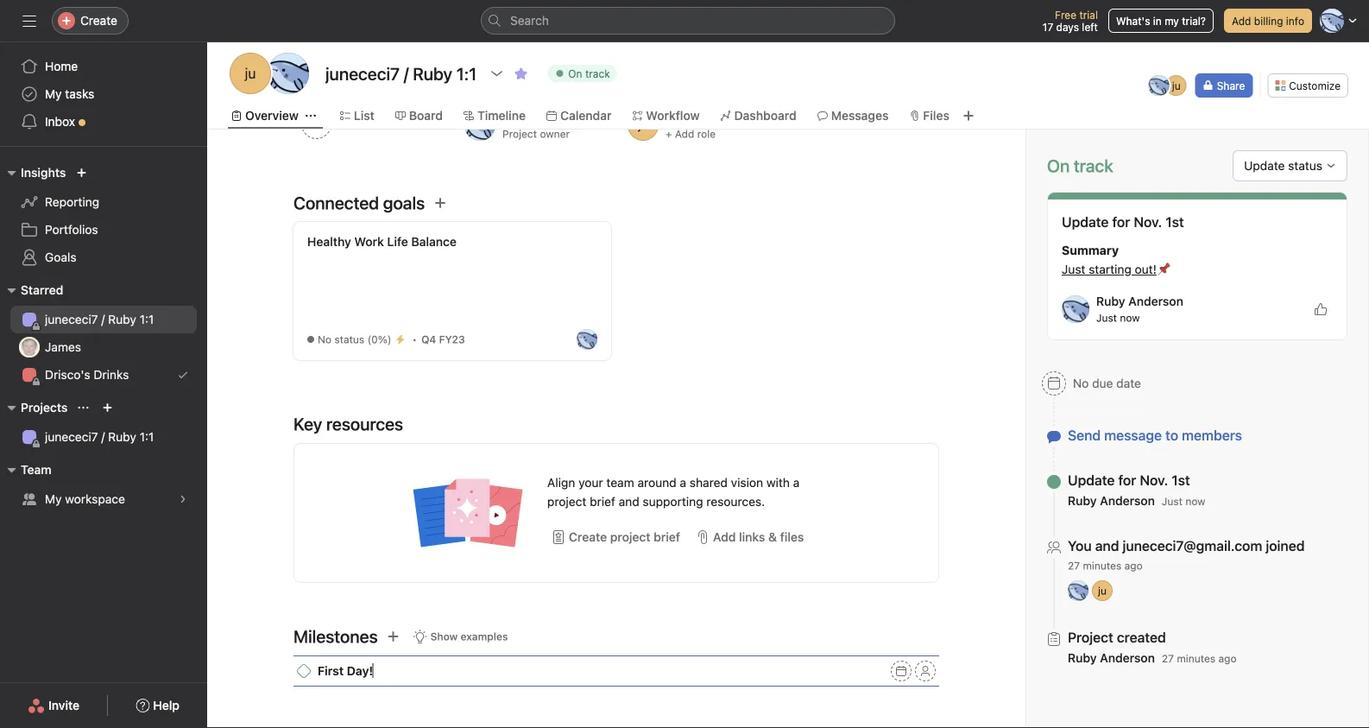 Task type: locate. For each thing, give the bounding box(es) containing it.
ago inside "you and junececi7@gmail.com joined 27 minutes ago"
[[1125, 560, 1143, 572]]

projects element
[[0, 392, 207, 454]]

ju up project created
[[1099, 585, 1107, 597]]

anderson down project created
[[1101, 651, 1156, 665]]

send
[[1068, 427, 1101, 444]]

in
[[1154, 15, 1162, 27]]

create down your
[[569, 530, 607, 544]]

2 / from the top
[[101, 430, 105, 444]]

0 horizontal spatial ju
[[245, 65, 256, 82]]

1 vertical spatial /
[[101, 430, 105, 444]]

27 down you in the bottom of the page
[[1068, 560, 1081, 572]]

1 vertical spatial ago
[[1219, 653, 1237, 665]]

files
[[924, 108, 950, 123]]

0 horizontal spatial ago
[[1125, 560, 1143, 572]]

brief down "supporting"
[[654, 530, 681, 544]]

/
[[101, 312, 105, 326], [101, 430, 105, 444]]

2 horizontal spatial just
[[1163, 495, 1183, 507]]

add left links
[[713, 530, 736, 544]]

anderson down the 📌 icon
[[1129, 294, 1184, 308]]

add links & files
[[713, 530, 804, 544]]

0 horizontal spatial status
[[335, 333, 365, 345]]

1 vertical spatial junececi7
[[45, 430, 98, 444]]

ruby anderson link
[[1097, 294, 1184, 308], [1068, 494, 1156, 508], [1068, 651, 1156, 665]]

update for nov. 1st button
[[1068, 472, 1206, 489]]

ago
[[1125, 560, 1143, 572], [1219, 653, 1237, 665]]

add inside + add role dropdown button
[[675, 128, 695, 140]]

drisco's drinks link
[[10, 361, 197, 389]]

align your team around a shared vision with a project brief and supporting resources.
[[548, 475, 800, 509]]

1 vertical spatial status
[[335, 333, 365, 345]]

0 horizontal spatial minutes
[[1084, 560, 1122, 572]]

0 vertical spatial brief
[[590, 494, 616, 509]]

0 vertical spatial 27
[[1068, 560, 1081, 572]]

0 vertical spatial junececi7 / ruby 1:1
[[45, 312, 154, 326]]

1 vertical spatial create
[[569, 530, 607, 544]]

and inside the 'align your team around a shared vision with a project brief and supporting resources.'
[[619, 494, 640, 509]]

a up "supporting"
[[680, 475, 687, 490]]

1 vertical spatial add
[[675, 128, 695, 140]]

1 horizontal spatial now
[[1186, 495, 1206, 507]]

/ down new project or portfolio icon
[[101, 430, 105, 444]]

no left due
[[1074, 376, 1089, 390]]

1 vertical spatial junececi7 / ruby 1:1
[[45, 430, 154, 444]]

brief down your
[[590, 494, 616, 509]]

add member
[[339, 118, 412, 132]]

add billing info button
[[1225, 9, 1313, 33]]

update
[[1245, 158, 1286, 173], [1062, 214, 1109, 230], [1068, 472, 1115, 488]]

1 vertical spatial and
[[1096, 538, 1120, 554]]

1:1 up teams element
[[140, 430, 154, 444]]

0 horizontal spatial a
[[680, 475, 687, 490]]

1 horizontal spatial no
[[1074, 376, 1089, 390]]

brief inside button
[[654, 530, 681, 544]]

days
[[1057, 21, 1080, 33]]

project down team on the left bottom of the page
[[610, 530, 651, 544]]

create up home "link"
[[80, 13, 117, 28]]

your
[[579, 475, 603, 490]]

2 junececi7 from the top
[[45, 430, 98, 444]]

ruby anderson link down update for nov. 1st button
[[1068, 494, 1156, 508]]

junececi7 up the james
[[45, 312, 98, 326]]

dashboard
[[735, 108, 797, 123]]

project inside button
[[610, 530, 651, 544]]

0 vertical spatial just
[[1062, 262, 1086, 276]]

2 junececi7 / ruby 1:1 link from the top
[[10, 423, 197, 451]]

ruby up you in the bottom of the page
[[1068, 494, 1097, 508]]

role
[[698, 128, 716, 140]]

calendar link
[[547, 106, 612, 125]]

ruby inside starred element
[[108, 312, 136, 326]]

junececi7 / ruby 1:1 inside starred element
[[45, 312, 154, 326]]

ruby anderson link down out!
[[1097, 294, 1184, 308]]

0 vertical spatial and
[[619, 494, 640, 509]]

/ inside starred element
[[101, 312, 105, 326]]

workflow
[[646, 108, 700, 123]]

messages link
[[818, 106, 889, 125]]

and right you in the bottom of the page
[[1096, 538, 1120, 554]]

2 vertical spatial ruby anderson link
[[1068, 651, 1156, 665]]

0 vertical spatial project
[[548, 494, 587, 509]]

1 vertical spatial for
[[1119, 472, 1137, 488]]

list
[[354, 108, 375, 123]]

1st
[[1172, 472, 1191, 488]]

team
[[21, 463, 52, 477]]

files link
[[910, 106, 950, 125]]

0 horizontal spatial no
[[318, 333, 332, 345]]

0 vertical spatial ago
[[1125, 560, 1143, 572]]

create inside dropdown button
[[80, 13, 117, 28]]

1 horizontal spatial and
[[1096, 538, 1120, 554]]

2 horizontal spatial add
[[1233, 15, 1252, 27]]

junececi7 / ruby 1:1 down new project or portfolio icon
[[45, 430, 154, 444]]

create for create project brief
[[569, 530, 607, 544]]

1 junececi7 / ruby 1:1 from the top
[[45, 312, 154, 326]]

0 vertical spatial junececi7 / ruby 1:1 link
[[10, 306, 197, 333]]

for inside update for nov. 1st ruby anderson just now
[[1119, 472, 1137, 488]]

1 vertical spatial brief
[[654, 530, 681, 544]]

1 / from the top
[[101, 312, 105, 326]]

anderson down update for nov. 1st button
[[1101, 494, 1156, 508]]

just
[[1062, 262, 1086, 276], [1097, 312, 1118, 324], [1163, 495, 1183, 507]]

ruby down new project or portfolio icon
[[108, 430, 136, 444]]

trial?
[[1183, 15, 1207, 27]]

add inside add links & files "dropdown button"
[[713, 530, 736, 544]]

no for no due date
[[1074, 376, 1089, 390]]

for inside latest status update element
[[1113, 214, 1131, 230]]

status left (0%) on the top left of the page
[[335, 333, 365, 345]]

now down out!
[[1121, 312, 1141, 324]]

connected goals
[[294, 193, 425, 213]]

search
[[510, 13, 549, 28]]

team button
[[0, 460, 52, 480]]

balance
[[412, 235, 457, 249]]

status for update
[[1289, 158, 1323, 173]]

1 vertical spatial my
[[45, 492, 62, 506]]

on track
[[1048, 155, 1114, 176]]

2 1:1 from the top
[[140, 430, 154, 444]]

a right with
[[794, 475, 800, 490]]

0 vertical spatial /
[[101, 312, 105, 326]]

1 vertical spatial 1:1
[[140, 430, 154, 444]]

1 1:1 from the top
[[140, 312, 154, 326]]

2 a from the left
[[794, 475, 800, 490]]

for for nov. 1st
[[1113, 214, 1131, 230]]

update for update status
[[1245, 158, 1286, 173]]

junececi7 / ruby 1:1 up the james
[[45, 312, 154, 326]]

minutes inside "you and junececi7@gmail.com joined 27 minutes ago"
[[1084, 560, 1122, 572]]

0 vertical spatial my
[[45, 87, 62, 101]]

0 horizontal spatial and
[[619, 494, 640, 509]]

1 vertical spatial just
[[1097, 312, 1118, 324]]

0 horizontal spatial create
[[80, 13, 117, 28]]

just inside ruby anderson just now
[[1097, 312, 1118, 324]]

0 vertical spatial 1:1
[[140, 312, 154, 326]]

📌 image
[[1157, 263, 1171, 276]]

my left tasks
[[45, 87, 62, 101]]

1 horizontal spatial 27
[[1163, 653, 1175, 665]]

ruby anderson link for project created
[[1068, 651, 1156, 665]]

1 horizontal spatial a
[[794, 475, 800, 490]]

project
[[548, 494, 587, 509], [610, 530, 651, 544]]

members
[[1183, 427, 1243, 444]]

1 vertical spatial update
[[1062, 214, 1109, 230]]

create inside button
[[569, 530, 607, 544]]

add member button
[[294, 101, 450, 149]]

my
[[45, 87, 62, 101], [45, 492, 62, 506]]

ruby inside project created ruby anderson 27 minutes ago
[[1068, 651, 1097, 665]]

for left nov.
[[1119, 472, 1137, 488]]

ra
[[280, 65, 297, 82], [1153, 79, 1167, 92], [1069, 303, 1083, 315], [580, 333, 594, 345], [1072, 585, 1086, 597]]

0 vertical spatial no
[[318, 333, 332, 345]]

•
[[412, 333, 417, 345]]

project down align at the left bottom of the page
[[548, 494, 587, 509]]

and down team on the left bottom of the page
[[619, 494, 640, 509]]

add left "billing"
[[1233, 15, 1252, 27]]

now
[[1121, 312, 1141, 324], [1186, 495, 1206, 507]]

/ up drisco's drinks link
[[101, 312, 105, 326]]

0 vertical spatial update
[[1245, 158, 1286, 173]]

a
[[680, 475, 687, 490], [794, 475, 800, 490]]

search list box
[[481, 7, 896, 35]]

1 horizontal spatial ago
[[1219, 653, 1237, 665]]

ruby inside ruby anderson just now
[[1097, 294, 1126, 308]]

calendar
[[561, 108, 612, 123]]

date
[[1117, 376, 1142, 390]]

1 vertical spatial no
[[1074, 376, 1089, 390]]

1 horizontal spatial minutes
[[1178, 653, 1216, 665]]

show options, current sort, top image
[[78, 403, 88, 413]]

show
[[431, 631, 458, 643]]

trial
[[1080, 9, 1099, 21]]

team
[[607, 475, 635, 490]]

ruby up drinks
[[108, 312, 136, 326]]

1 my from the top
[[45, 87, 62, 101]]

1 vertical spatial junececi7 / ruby 1:1 link
[[10, 423, 197, 451]]

project
[[503, 128, 537, 140]]

due
[[1093, 376, 1114, 390]]

messages
[[832, 108, 889, 123]]

and
[[619, 494, 640, 509], [1096, 538, 1120, 554]]

my inside teams element
[[45, 492, 62, 506]]

junececi7 / ruby 1:1 link up the james
[[10, 306, 197, 333]]

now down 1st
[[1186, 495, 1206, 507]]

add inside button
[[1233, 15, 1252, 27]]

2 vertical spatial update
[[1068, 472, 1115, 488]]

what's
[[1117, 15, 1151, 27]]

1 vertical spatial now
[[1186, 495, 1206, 507]]

ruby anderson link down project created
[[1068, 651, 1156, 665]]

1 horizontal spatial project
[[610, 530, 651, 544]]

just down just starting out!
[[1097, 312, 1118, 324]]

1 horizontal spatial just
[[1097, 312, 1118, 324]]

ju left share button
[[1173, 79, 1181, 92]]

0 horizontal spatial project
[[548, 494, 587, 509]]

0 horizontal spatial 27
[[1068, 560, 1081, 572]]

0 vertical spatial junececi7
[[45, 312, 98, 326]]

ruby anderson link for update
[[1068, 494, 1156, 508]]

update for nov. 1st ruby anderson just now
[[1068, 472, 1206, 508]]

1 horizontal spatial brief
[[654, 530, 681, 544]]

for left nov. 1st
[[1113, 214, 1131, 230]]

1 vertical spatial minutes
[[1178, 653, 1216, 665]]

just down summary
[[1062, 262, 1086, 276]]

my inside global element
[[45, 87, 62, 101]]

message
[[1105, 427, 1163, 444]]

1 junececi7 from the top
[[45, 312, 98, 326]]

ruby inside projects element
[[108, 430, 136, 444]]

0 vertical spatial add
[[1233, 15, 1252, 27]]

2 junececi7 / ruby 1:1 from the top
[[45, 430, 154, 444]]

0 horizontal spatial just
[[1062, 262, 1086, 276]]

show examples button
[[406, 624, 516, 649]]

0 vertical spatial now
[[1121, 312, 1141, 324]]

starred element
[[0, 275, 207, 392]]

2 my from the top
[[45, 492, 62, 506]]

my tasks
[[45, 87, 94, 101]]

james
[[45, 340, 81, 354]]

overview link
[[231, 106, 299, 125]]

junececi7 / ruby 1:1 link down new project or portfolio icon
[[10, 423, 197, 451]]

2 vertical spatial just
[[1163, 495, 1183, 507]]

2 vertical spatial add
[[713, 530, 736, 544]]

for
[[1113, 214, 1131, 230], [1119, 472, 1137, 488]]

1:1 up drisco's drinks link
[[140, 312, 154, 326]]

2 horizontal spatial ju
[[1173, 79, 1181, 92]]

1 vertical spatial project
[[610, 530, 651, 544]]

healthy work life balance
[[307, 235, 457, 249]]

update inside update for nov. 1st ruby anderson just now
[[1068, 472, 1115, 488]]

ju up overview link
[[245, 65, 256, 82]]

0 horizontal spatial brief
[[590, 494, 616, 509]]

27 down project created
[[1163, 653, 1175, 665]]

supporting
[[643, 494, 704, 509]]

free
[[1056, 9, 1077, 21]]

1 vertical spatial ruby anderson link
[[1068, 494, 1156, 508]]

billing
[[1255, 15, 1284, 27]]

update for update for nov. 1st
[[1062, 214, 1109, 230]]

status inside popup button
[[1289, 158, 1323, 173]]

no left (0%) on the top left of the page
[[318, 333, 332, 345]]

ruby
[[1097, 294, 1126, 308], [108, 312, 136, 326], [108, 430, 136, 444], [1068, 494, 1097, 508], [1068, 651, 1097, 665]]

ruby down starting
[[1097, 294, 1126, 308]]

0 vertical spatial ruby anderson link
[[1097, 294, 1184, 308]]

links
[[739, 530, 766, 544]]

2 vertical spatial anderson
[[1101, 651, 1156, 665]]

timeline
[[478, 108, 526, 123]]

my workspace
[[45, 492, 125, 506]]

1 vertical spatial anderson
[[1101, 494, 1156, 508]]

&
[[769, 530, 777, 544]]

no for no status (0%)
[[318, 333, 332, 345]]

portfolios
[[45, 222, 98, 237]]

project created
[[1068, 629, 1167, 646]]

life
[[387, 235, 408, 249]]

fy23
[[439, 333, 465, 345]]

just inside update for nov. 1st ruby anderson just now
[[1163, 495, 1183, 507]]

add
[[1233, 15, 1252, 27], [675, 128, 695, 140], [713, 530, 736, 544]]

0 horizontal spatial now
[[1121, 312, 1141, 324]]

you
[[1068, 538, 1092, 554]]

create button
[[52, 7, 129, 35]]

None text field
[[321, 58, 481, 89]]

0 vertical spatial minutes
[[1084, 560, 1122, 572]]

1:1
[[140, 312, 154, 326], [140, 430, 154, 444]]

anderson inside update for nov. 1st ruby anderson just now
[[1101, 494, 1156, 508]]

my for my tasks
[[45, 87, 62, 101]]

1 horizontal spatial create
[[569, 530, 607, 544]]

just down 1st
[[1163, 495, 1183, 507]]

update inside popup button
[[1245, 158, 1286, 173]]

+ add role button
[[620, 101, 777, 149]]

add right +
[[675, 128, 695, 140]]

0 vertical spatial status
[[1289, 158, 1323, 173]]

0 horizontal spatial add
[[675, 128, 695, 140]]

junececi7 down show options, current sort, top image at the bottom of page
[[45, 430, 98, 444]]

add goal image
[[434, 196, 448, 210]]

1 horizontal spatial add
[[713, 530, 736, 544]]

1 horizontal spatial status
[[1289, 158, 1323, 173]]

drisco's drinks
[[45, 368, 129, 382]]

for for nov.
[[1119, 472, 1137, 488]]

project created ruby anderson 27 minutes ago
[[1068, 629, 1237, 665]]

ra inside latest status update element
[[1069, 303, 1083, 315]]

0 vertical spatial anderson
[[1129, 294, 1184, 308]]

1 vertical spatial 27
[[1163, 653, 1175, 665]]

ruby down project created
[[1068, 651, 1097, 665]]

no inside dropdown button
[[1074, 376, 1089, 390]]

around
[[638, 475, 677, 490]]

0 vertical spatial create
[[80, 13, 117, 28]]

status down customize "dropdown button"
[[1289, 158, 1323, 173]]

my down team
[[45, 492, 62, 506]]

0 vertical spatial for
[[1113, 214, 1131, 230]]



Task type: describe. For each thing, give the bounding box(es) containing it.
board
[[409, 108, 443, 123]]

update for nov. 1st
[[1062, 214, 1185, 230]]

add milestone image
[[387, 630, 400, 643]]

junececi7 / ruby 1:1 inside projects element
[[45, 430, 154, 444]]

overview
[[245, 108, 299, 123]]

examples
[[461, 631, 508, 643]]

share
[[1218, 79, 1246, 92]]

nov. 1st
[[1134, 214, 1185, 230]]

help
[[153, 698, 180, 713]]

ruby inside update for nov. 1st ruby anderson just now
[[1068, 494, 1097, 508]]

goals
[[45, 250, 77, 264]]

now inside update for nov. 1st ruby anderson just now
[[1186, 495, 1206, 507]]

junececi7 inside projects element
[[45, 430, 98, 444]]

tasks
[[65, 87, 94, 101]]

+ add role
[[666, 128, 716, 140]]

/ inside projects element
[[101, 430, 105, 444]]

my workspace link
[[10, 485, 197, 513]]

what's in my trial?
[[1117, 15, 1207, 27]]

out!
[[1135, 262, 1157, 276]]

global element
[[0, 42, 207, 146]]

inbox
[[45, 114, 75, 129]]

Completed milestone checkbox
[[297, 664, 311, 678]]

no status (0%)
[[318, 333, 392, 345]]

invite
[[48, 698, 80, 713]]

anderson inside ruby anderson just now
[[1129, 294, 1184, 308]]

junececi7 / ruby 1:1 link inside projects element
[[10, 423, 197, 451]]

drinks
[[94, 368, 129, 382]]

create for create
[[80, 13, 117, 28]]

1 junececi7 / ruby 1:1 link from the top
[[10, 306, 197, 333]]

add for add links & files
[[713, 530, 736, 544]]

on track
[[569, 67, 610, 79]]

latest status update element
[[1048, 192, 1348, 340]]

see details, my workspace image
[[178, 494, 188, 504]]

new project or portfolio image
[[102, 403, 113, 413]]

junececi7@gmail.com
[[1123, 538, 1263, 554]]

free trial 17 days left
[[1043, 9, 1099, 33]]

Milestone Name text field
[[318, 656, 888, 686]]

ago inside project created ruby anderson 27 minutes ago
[[1219, 653, 1237, 665]]

track
[[586, 67, 610, 79]]

update status
[[1245, 158, 1323, 173]]

left
[[1083, 21, 1099, 33]]

remove from starred image
[[514, 67, 528, 80]]

now inside ruby anderson just now
[[1121, 312, 1141, 324]]

workflow link
[[633, 106, 700, 125]]

no due date
[[1074, 376, 1142, 390]]

anderson inside project created ruby anderson 27 minutes ago
[[1101, 651, 1156, 665]]

starred button
[[0, 280, 63, 301]]

insights element
[[0, 157, 207, 275]]

on track button
[[540, 61, 625, 86]]

invite button
[[16, 690, 91, 721]]

and inside "you and junececi7@gmail.com joined 27 minutes ago"
[[1096, 538, 1120, 554]]

milestones
[[294, 626, 378, 647]]

1:1 inside starred element
[[140, 312, 154, 326]]

portfolios link
[[10, 216, 197, 244]]

17
[[1043, 21, 1054, 33]]

project owner button
[[457, 101, 613, 149]]

(0%)
[[368, 333, 392, 345]]

1:1 inside projects element
[[140, 430, 154, 444]]

vision
[[731, 475, 764, 490]]

show options image
[[490, 67, 504, 80]]

dashboard link
[[721, 106, 797, 125]]

with
[[767, 475, 790, 490]]

completed milestone image
[[297, 664, 311, 678]]

inbox link
[[10, 108, 197, 136]]

search button
[[481, 7, 896, 35]]

add billing info
[[1233, 15, 1305, 27]]

you and junececi7@gmail.com joined button
[[1068, 537, 1306, 555]]

new image
[[76, 168, 87, 178]]

ruby anderson link inside latest status update element
[[1097, 294, 1184, 308]]

junececi7 inside starred element
[[45, 312, 98, 326]]

shared
[[690, 475, 728, 490]]

timeline link
[[464, 106, 526, 125]]

brief inside the 'align your team around a shared vision with a project brief and supporting resources.'
[[590, 494, 616, 509]]

goals link
[[10, 244, 197, 271]]

add for add billing info
[[1233, 15, 1252, 27]]

project inside the 'align your team around a shared vision with a project brief and supporting resources.'
[[548, 494, 587, 509]]

1 a from the left
[[680, 475, 687, 490]]

status for no
[[335, 333, 365, 345]]

drisco's
[[45, 368, 90, 382]]

list link
[[340, 106, 375, 125]]

27 inside project created ruby anderson 27 minutes ago
[[1163, 653, 1175, 665]]

workspace
[[65, 492, 125, 506]]

key resources
[[294, 414, 403, 434]]

project owner
[[503, 128, 570, 140]]

home link
[[10, 53, 197, 80]]

customize
[[1290, 79, 1341, 92]]

27 inside "you and junececi7@gmail.com joined 27 minutes ago"
[[1068, 560, 1081, 572]]

minutes inside project created ruby anderson 27 minutes ago
[[1178, 653, 1216, 665]]

insights
[[21, 165, 66, 180]]

teams element
[[0, 454, 207, 517]]

owner
[[540, 128, 570, 140]]

update status button
[[1234, 150, 1348, 181]]

help button
[[125, 690, 191, 721]]

align
[[548, 475, 576, 490]]

show examples
[[431, 631, 508, 643]]

0 likes. click to like this task image
[[1315, 302, 1328, 316]]

1 horizontal spatial ju
[[1099, 585, 1107, 597]]

hide sidebar image
[[22, 14, 36, 28]]

my
[[1165, 15, 1180, 27]]

home
[[45, 59, 78, 73]]

just starting out!
[[1062, 262, 1157, 276]]

projects
[[21, 400, 68, 415]]

add links & files button
[[692, 522, 809, 553]]

add tab image
[[962, 109, 976, 123]]

send message to members button
[[1068, 427, 1243, 444]]

insights button
[[0, 162, 66, 183]]

send message to members
[[1068, 427, 1243, 444]]

+
[[666, 128, 672, 140]]

reporting link
[[10, 188, 197, 216]]

tab actions image
[[306, 111, 316, 121]]

to
[[1166, 427, 1179, 444]]

starred
[[21, 283, 63, 297]]

my for my workspace
[[45, 492, 62, 506]]



Task type: vqa. For each thing, say whether or not it's contained in the screenshot.
the – within the Draft project brief cell
no



